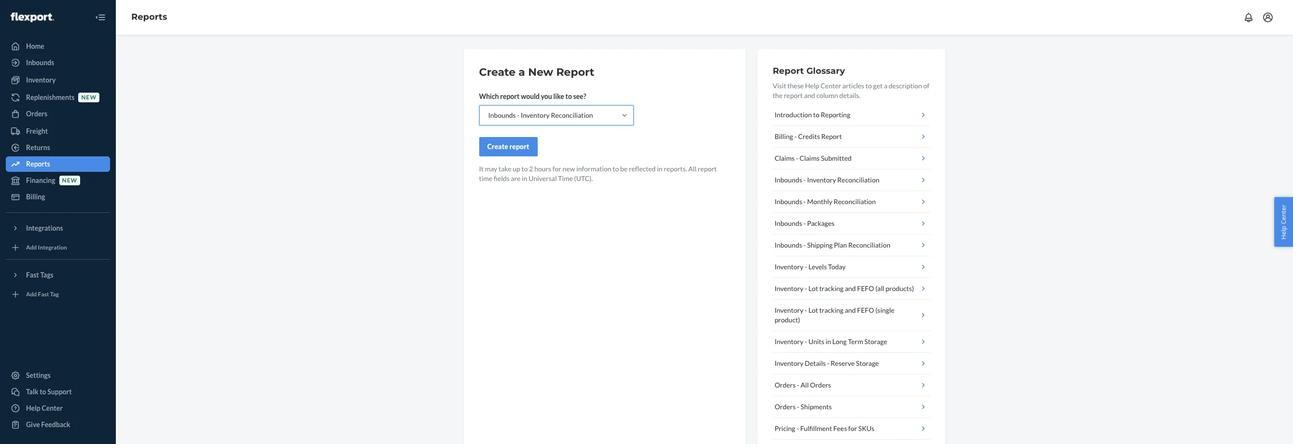 Task type: describe. For each thing, give the bounding box(es) containing it.
inventory for inventory details - reserve storage
[[775, 359, 804, 367]]

0 vertical spatial inbounds - inventory reconciliation
[[488, 111, 593, 119]]

are
[[511, 174, 521, 182]]

help inside button
[[1280, 226, 1288, 240]]

introduction to reporting button
[[773, 104, 930, 126]]

financing
[[26, 176, 55, 184]]

add fast tag link
[[6, 287, 110, 302]]

inventory down which report would you like to see? in the left top of the page
[[521, 111, 550, 119]]

inbounds link
[[6, 55, 110, 70]]

get
[[873, 82, 883, 90]]

inbounds - packages button
[[773, 213, 930, 235]]

pricing - fulfillment fees for skus
[[775, 424, 875, 433]]

fast tags button
[[6, 267, 110, 283]]

the
[[773, 91, 783, 99]]

pricing
[[775, 424, 795, 433]]

inbounds down the home
[[26, 58, 54, 67]]

to left be
[[613, 165, 619, 173]]

products)
[[886, 284, 914, 293]]

inventory - lot tracking and fefo (single product) button
[[773, 300, 930, 331]]

reserve
[[831, 359, 855, 367]]

for inside it may take up to 2 hours for new information to be reflected in reports. all report time fields are in universal time (utc).
[[553, 165, 561, 173]]

take
[[499, 165, 512, 173]]

and inside the 'visit these help center articles to get a description of the report and column details.'
[[804, 91, 815, 99]]

details
[[805, 359, 826, 367]]

and for inventory - lot tracking and fefo (single product)
[[845, 306, 856, 314]]

inbounds for inbounds - inventory reconciliation button
[[775, 176, 802, 184]]

- for inbounds - packages button
[[804, 219, 806, 227]]

2
[[529, 165, 533, 173]]

reconciliation down see?
[[551, 111, 593, 119]]

and for inventory - lot tracking and fefo (all products)
[[845, 284, 856, 293]]

- down which report would you like to see? in the left top of the page
[[517, 111, 520, 119]]

0 horizontal spatial help
[[26, 404, 40, 412]]

tracking for (single
[[820, 306, 844, 314]]

storage inside button
[[856, 359, 879, 367]]

pricing - fulfillment fees for skus button
[[773, 418, 930, 440]]

all inside it may take up to 2 hours for new information to be reflected in reports. all report time fields are in universal time (utc).
[[689, 165, 697, 173]]

fast tags
[[26, 271, 53, 279]]

plan
[[834, 241, 847, 249]]

help center inside button
[[1280, 205, 1288, 240]]

reporting
[[821, 111, 851, 119]]

reflected
[[629, 165, 656, 173]]

levels
[[809, 263, 827, 271]]

lot for inventory - lot tracking and fefo (all products)
[[809, 284, 818, 293]]

time
[[558, 174, 573, 182]]

up
[[513, 165, 520, 173]]

- for inbounds - monthly reconciliation button at the right of the page
[[804, 197, 806, 206]]

orders link
[[6, 106, 110, 122]]

talk
[[26, 388, 38, 396]]

visit
[[773, 82, 786, 90]]

to right like
[[566, 92, 572, 100]]

new for financing
[[62, 177, 77, 184]]

it may take up to 2 hours for new information to be reflected in reports. all report time fields are in universal time (utc).
[[479, 165, 717, 182]]

skus
[[858, 424, 875, 433]]

inventory details - reserve storage
[[775, 359, 879, 367]]

home link
[[6, 39, 110, 54]]

inventory link
[[6, 72, 110, 88]]

inventory for inventory
[[26, 76, 56, 84]]

- for inventory - levels today button
[[805, 263, 807, 271]]

center inside button
[[1280, 205, 1288, 224]]

fefo for (all
[[857, 284, 874, 293]]

units
[[809, 337, 824, 346]]

these
[[788, 82, 804, 90]]

talk to support
[[26, 388, 72, 396]]

reconciliation inside inbounds - inventory reconciliation button
[[837, 176, 880, 184]]

description
[[889, 82, 922, 90]]

1 horizontal spatial in
[[657, 165, 663, 173]]

add integration
[[26, 244, 67, 251]]

- for orders - all orders button
[[797, 381, 800, 389]]

inventory - lot tracking and fefo (all products) button
[[773, 278, 930, 300]]

0 vertical spatial a
[[519, 66, 525, 79]]

create report
[[487, 142, 529, 151]]

universal
[[529, 174, 557, 182]]

help center button
[[1275, 197, 1293, 247]]

orders - all orders
[[775, 381, 831, 389]]

packages
[[807, 219, 835, 227]]

orders for orders - shipments
[[775, 403, 796, 411]]

column
[[817, 91, 838, 99]]

reconciliation inside inbounds - shipping plan reconciliation button
[[848, 241, 891, 249]]

long
[[833, 337, 847, 346]]

open account menu image
[[1262, 12, 1274, 23]]

reconciliation inside inbounds - monthly reconciliation button
[[834, 197, 876, 206]]

claims - claims submitted
[[775, 154, 852, 162]]

introduction
[[775, 111, 812, 119]]

inventory for inventory - units in long term storage
[[775, 337, 804, 346]]

it
[[479, 165, 484, 173]]

inbounds - shipping plan reconciliation
[[775, 241, 891, 249]]

inbounds - monthly reconciliation button
[[773, 191, 930, 213]]

inbounds for inbounds - monthly reconciliation button at the right of the page
[[775, 197, 802, 206]]

fulfillment
[[800, 424, 832, 433]]

inbounds - shipping plan reconciliation button
[[773, 235, 930, 256]]

inventory - units in long term storage
[[775, 337, 887, 346]]

a inside the 'visit these help center articles to get a description of the report and column details.'
[[884, 82, 888, 90]]

report for billing - credits report
[[821, 132, 842, 140]]

billing link
[[6, 189, 110, 205]]

term
[[848, 337, 863, 346]]

submitted
[[821, 154, 852, 162]]

add for add fast tag
[[26, 291, 37, 298]]

1 vertical spatial fast
[[38, 291, 49, 298]]

inbounds - inventory reconciliation button
[[773, 169, 930, 191]]

fefo for (single
[[857, 306, 874, 314]]

which report would you like to see?
[[479, 92, 586, 100]]

orders - shipments
[[775, 403, 832, 411]]

report glossary
[[773, 66, 845, 76]]

to inside the 'visit these help center articles to get a description of the report and column details.'
[[866, 82, 872, 90]]

integrations button
[[6, 221, 110, 236]]

- for inventory - lot tracking and fefo (single product) button
[[805, 306, 807, 314]]

today
[[828, 263, 846, 271]]

1 horizontal spatial report
[[773, 66, 804, 76]]

inbounds for inbounds - shipping plan reconciliation button
[[775, 241, 802, 249]]

report for create a new report
[[556, 66, 595, 79]]

articles
[[843, 82, 864, 90]]

integrations
[[26, 224, 63, 232]]

freight link
[[6, 124, 110, 139]]

to inside introduction to reporting button
[[813, 111, 820, 119]]

(utc).
[[574, 174, 593, 182]]



Task type: locate. For each thing, give the bounding box(es) containing it.
- inside inventory - units in long term storage button
[[805, 337, 807, 346]]

0 horizontal spatial a
[[519, 66, 525, 79]]

claims down "credits"
[[800, 154, 820, 162]]

in
[[657, 165, 663, 173], [522, 174, 527, 182], [826, 337, 831, 346]]

2 horizontal spatial new
[[563, 165, 575, 173]]

create
[[479, 66, 516, 79], [487, 142, 508, 151]]

1 horizontal spatial all
[[801, 381, 809, 389]]

1 vertical spatial all
[[801, 381, 809, 389]]

1 vertical spatial a
[[884, 82, 888, 90]]

add for add integration
[[26, 244, 37, 251]]

report up these
[[773, 66, 804, 76]]

- up orders - shipments
[[797, 381, 800, 389]]

lot down inventory - levels today
[[809, 284, 818, 293]]

fast left tag
[[38, 291, 49, 298]]

flexport logo image
[[11, 12, 54, 22]]

inventory left 'levels'
[[775, 263, 804, 271]]

fefo inside inventory - lot tracking and fefo (single product)
[[857, 306, 874, 314]]

billing for billing
[[26, 193, 45, 201]]

2 horizontal spatial help
[[1280, 226, 1288, 240]]

new inside it may take up to 2 hours for new information to be reflected in reports. all report time fields are in universal time (utc).
[[563, 165, 575, 173]]

orders up shipments
[[810, 381, 831, 389]]

add down fast tags
[[26, 291, 37, 298]]

0 vertical spatial create
[[479, 66, 516, 79]]

2 horizontal spatial center
[[1280, 205, 1288, 224]]

all up orders - shipments
[[801, 381, 809, 389]]

0 vertical spatial all
[[689, 165, 697, 173]]

0 vertical spatial tracking
[[820, 284, 844, 293]]

- for inbounds - inventory reconciliation button
[[804, 176, 806, 184]]

1 vertical spatial help center
[[26, 404, 63, 412]]

- inside inventory details - reserve storage button
[[827, 359, 830, 367]]

inventory for inventory - lot tracking and fefo (all products)
[[775, 284, 804, 293]]

and inside inventory - lot tracking and fefo (single product)
[[845, 306, 856, 314]]

- left shipping on the right of the page
[[804, 241, 806, 249]]

close navigation image
[[95, 12, 106, 23]]

1 vertical spatial in
[[522, 174, 527, 182]]

- inside inventory - lot tracking and fefo (all products) button
[[805, 284, 807, 293]]

to left the 2
[[522, 165, 528, 173]]

- down 'claims - claims submitted'
[[804, 176, 806, 184]]

feedback
[[41, 420, 70, 429]]

open notifications image
[[1243, 12, 1255, 23]]

in left reports.
[[657, 165, 663, 173]]

- left units
[[805, 337, 807, 346]]

new up time
[[563, 165, 575, 173]]

inbounds - inventory reconciliation up the 'inbounds - monthly reconciliation'
[[775, 176, 880, 184]]

visit these help center articles to get a description of the report and column details.
[[773, 82, 930, 99]]

hours
[[534, 165, 551, 173]]

new up billing link
[[62, 177, 77, 184]]

new for replenishments
[[81, 94, 97, 101]]

0 vertical spatial fast
[[26, 271, 39, 279]]

0 vertical spatial billing
[[775, 132, 793, 140]]

inbounds - inventory reconciliation inside button
[[775, 176, 880, 184]]

fefo left (single
[[857, 306, 874, 314]]

lot
[[809, 284, 818, 293], [809, 306, 818, 314]]

1 vertical spatial reports link
[[6, 156, 110, 172]]

information
[[576, 165, 611, 173]]

0 vertical spatial for
[[553, 165, 561, 173]]

orders for orders - all orders
[[775, 381, 796, 389]]

details.
[[840, 91, 861, 99]]

0 vertical spatial center
[[821, 82, 841, 90]]

inventory - levels today button
[[773, 256, 930, 278]]

1 horizontal spatial new
[[81, 94, 97, 101]]

1 horizontal spatial billing
[[775, 132, 793, 140]]

1 horizontal spatial inbounds - inventory reconciliation
[[775, 176, 880, 184]]

0 horizontal spatial claims
[[775, 154, 795, 162]]

fast inside "dropdown button"
[[26, 271, 39, 279]]

0 vertical spatial fefo
[[857, 284, 874, 293]]

0 horizontal spatial for
[[553, 165, 561, 173]]

freight
[[26, 127, 48, 135]]

1 add from the top
[[26, 244, 37, 251]]

1 vertical spatial reports
[[26, 160, 50, 168]]

billing down "introduction" on the top of the page
[[775, 132, 793, 140]]

all inside button
[[801, 381, 809, 389]]

and down inventory - levels today button
[[845, 284, 856, 293]]

1 vertical spatial fefo
[[857, 306, 874, 314]]

- inside inventory - levels today button
[[805, 263, 807, 271]]

give feedback
[[26, 420, 70, 429]]

1 claims from the left
[[775, 154, 795, 162]]

- left 'levels'
[[805, 263, 807, 271]]

tags
[[40, 271, 53, 279]]

inbounds down which
[[488, 111, 516, 119]]

reconciliation down inbounds - inventory reconciliation button
[[834, 197, 876, 206]]

tracking
[[820, 284, 844, 293], [820, 306, 844, 314]]

billing for billing - credits report
[[775, 132, 793, 140]]

create for create a new report
[[479, 66, 516, 79]]

billing down financing at the top of page
[[26, 193, 45, 201]]

0 vertical spatial in
[[657, 165, 663, 173]]

a
[[519, 66, 525, 79], [884, 82, 888, 90]]

1 fefo from the top
[[857, 284, 874, 293]]

billing - credits report
[[775, 132, 842, 140]]

- left "credits"
[[795, 132, 797, 140]]

shipments
[[801, 403, 832, 411]]

reconciliation down inbounds - packages button
[[848, 241, 891, 249]]

glossary
[[807, 66, 845, 76]]

inventory for inventory - lot tracking and fefo (single product)
[[775, 306, 804, 314]]

and down inventory - lot tracking and fefo (all products) button on the right bottom of the page
[[845, 306, 856, 314]]

orders
[[26, 110, 47, 118], [775, 381, 796, 389], [810, 381, 831, 389], [775, 403, 796, 411]]

1 lot from the top
[[809, 284, 818, 293]]

storage inside button
[[865, 337, 887, 346]]

1 vertical spatial inbounds - inventory reconciliation
[[775, 176, 880, 184]]

of
[[924, 82, 930, 90]]

- for billing - credits report button
[[795, 132, 797, 140]]

inventory inside inventory - lot tracking and fefo (single product)
[[775, 306, 804, 314]]

new up orders link
[[81, 94, 97, 101]]

0 vertical spatial storage
[[865, 337, 887, 346]]

1 vertical spatial tracking
[[820, 306, 844, 314]]

help center link
[[6, 401, 110, 416]]

1 vertical spatial create
[[487, 142, 508, 151]]

storage
[[865, 337, 887, 346], [856, 359, 879, 367]]

orders up orders - shipments
[[775, 381, 796, 389]]

inventory up orders - all orders
[[775, 359, 804, 367]]

- inside inbounds - inventory reconciliation button
[[804, 176, 806, 184]]

a right get
[[884, 82, 888, 90]]

inbounds inside button
[[775, 197, 802, 206]]

inbounds down the 'inbounds - packages' in the right of the page
[[775, 241, 802, 249]]

report inside the 'visit these help center articles to get a description of the report and column details.'
[[784, 91, 803, 99]]

1 vertical spatial center
[[1280, 205, 1288, 224]]

report up up
[[510, 142, 529, 151]]

- left shipments
[[797, 403, 800, 411]]

tracking inside inventory - lot tracking and fefo (all products) button
[[820, 284, 844, 293]]

0 vertical spatial add
[[26, 244, 37, 251]]

1 vertical spatial add
[[26, 291, 37, 298]]

lot for inventory - lot tracking and fefo (single product)
[[809, 306, 818, 314]]

report right reports.
[[698, 165, 717, 173]]

returns link
[[6, 140, 110, 155]]

- right details
[[827, 359, 830, 367]]

2 vertical spatial in
[[826, 337, 831, 346]]

add fast tag
[[26, 291, 59, 298]]

orders up freight at the top left of page
[[26, 110, 47, 118]]

billing - credits report button
[[773, 126, 930, 148]]

tag
[[50, 291, 59, 298]]

report down reporting
[[821, 132, 842, 140]]

- inside pricing - fulfillment fees for skus button
[[797, 424, 799, 433]]

in inside button
[[826, 337, 831, 346]]

(all
[[876, 284, 884, 293]]

claims - claims submitted button
[[773, 148, 930, 169]]

2 fefo from the top
[[857, 306, 874, 314]]

- up the inventory - units in long term storage
[[805, 306, 807, 314]]

settings
[[26, 371, 51, 379]]

like
[[553, 92, 564, 100]]

inventory down inventory - levels today
[[775, 284, 804, 293]]

orders for orders
[[26, 110, 47, 118]]

1 tracking from the top
[[820, 284, 844, 293]]

inventory inside button
[[775, 337, 804, 346]]

reports link
[[131, 12, 167, 22], [6, 156, 110, 172]]

inbounds down 'claims - claims submitted'
[[775, 176, 802, 184]]

1 vertical spatial help
[[1280, 226, 1288, 240]]

- for pricing - fulfillment fees for skus button
[[797, 424, 799, 433]]

for inside pricing - fulfillment fees for skus button
[[848, 424, 857, 433]]

0 vertical spatial help
[[805, 82, 819, 90]]

inbounds - inventory reconciliation
[[488, 111, 593, 119], [775, 176, 880, 184]]

inventory for inventory - levels today
[[775, 263, 804, 271]]

- inside inbounds - packages button
[[804, 219, 806, 227]]

0 vertical spatial reports
[[131, 12, 167, 22]]

add left "integration"
[[26, 244, 37, 251]]

and left column
[[804, 91, 815, 99]]

fefo left (all at bottom right
[[857, 284, 874, 293]]

0 horizontal spatial center
[[42, 404, 63, 412]]

inventory up "replenishments"
[[26, 76, 56, 84]]

1 vertical spatial lot
[[809, 306, 818, 314]]

1 vertical spatial storage
[[856, 359, 879, 367]]

2 lot from the top
[[809, 306, 818, 314]]

- inside orders - all orders button
[[797, 381, 800, 389]]

tracking for (all
[[820, 284, 844, 293]]

1 vertical spatial new
[[563, 165, 575, 173]]

1 vertical spatial and
[[845, 284, 856, 293]]

1 horizontal spatial for
[[848, 424, 857, 433]]

report left would
[[500, 92, 520, 100]]

inbounds - inventory reconciliation down you
[[488, 111, 593, 119]]

product)
[[775, 316, 800, 324]]

- for 'claims - claims submitted' button
[[796, 154, 798, 162]]

2 tracking from the top
[[820, 306, 844, 314]]

fields
[[494, 174, 510, 182]]

inventory - lot tracking and fefo (all products)
[[775, 284, 914, 293]]

inbounds left packages
[[775, 219, 802, 227]]

to left reporting
[[813, 111, 820, 119]]

storage right 'term'
[[865, 337, 887, 346]]

fefo
[[857, 284, 874, 293], [857, 306, 874, 314]]

1 horizontal spatial help
[[805, 82, 819, 90]]

0 horizontal spatial report
[[556, 66, 595, 79]]

2 vertical spatial center
[[42, 404, 63, 412]]

in left long
[[826, 337, 831, 346]]

create up "may"
[[487, 142, 508, 151]]

to
[[866, 82, 872, 90], [566, 92, 572, 100], [813, 111, 820, 119], [522, 165, 528, 173], [613, 165, 619, 173], [40, 388, 46, 396]]

- inside 'claims - claims submitted' button
[[796, 154, 798, 162]]

- for orders - shipments button
[[797, 403, 800, 411]]

reconciliation down 'claims - claims submitted' button
[[837, 176, 880, 184]]

new
[[81, 94, 97, 101], [563, 165, 575, 173], [62, 177, 77, 184]]

0 vertical spatial lot
[[809, 284, 818, 293]]

- for inventory - units in long term storage button
[[805, 337, 807, 346]]

2 horizontal spatial report
[[821, 132, 842, 140]]

billing
[[775, 132, 793, 140], [26, 193, 45, 201]]

report inside billing - credits report button
[[821, 132, 842, 140]]

inventory - levels today
[[775, 263, 846, 271]]

- inside billing - credits report button
[[795, 132, 797, 140]]

1 horizontal spatial a
[[884, 82, 888, 90]]

to left get
[[866, 82, 872, 90]]

1 vertical spatial for
[[848, 424, 857, 433]]

2 vertical spatial new
[[62, 177, 77, 184]]

- left packages
[[804, 219, 806, 227]]

may
[[485, 165, 497, 173]]

help
[[805, 82, 819, 90], [1280, 226, 1288, 240], [26, 404, 40, 412]]

inbounds for inbounds - packages button
[[775, 219, 802, 227]]

to right talk
[[40, 388, 46, 396]]

0 horizontal spatial reports link
[[6, 156, 110, 172]]

inventory up product)
[[775, 306, 804, 314]]

reports.
[[664, 165, 687, 173]]

0 horizontal spatial in
[[522, 174, 527, 182]]

0 vertical spatial help center
[[1280, 205, 1288, 240]]

replenishments
[[26, 93, 75, 101]]

lot inside inventory - lot tracking and fefo (single product)
[[809, 306, 818, 314]]

0 horizontal spatial inbounds - inventory reconciliation
[[488, 111, 593, 119]]

help inside the 'visit these help center articles to get a description of the report and column details.'
[[805, 82, 819, 90]]

- left monthly on the right top of page
[[804, 197, 806, 206]]

support
[[47, 388, 72, 396]]

- down inventory - levels today
[[805, 284, 807, 293]]

which
[[479, 92, 499, 100]]

2 vertical spatial help
[[26, 404, 40, 412]]

inventory - units in long term storage button
[[773, 331, 930, 353]]

to inside the talk to support button
[[40, 388, 46, 396]]

help center
[[1280, 205, 1288, 240], [26, 404, 63, 412]]

inbounds up the 'inbounds - packages' in the right of the page
[[775, 197, 802, 206]]

- inside inbounds - monthly reconciliation button
[[804, 197, 806, 206]]

0 horizontal spatial all
[[689, 165, 697, 173]]

create report button
[[479, 137, 538, 156]]

inventory details - reserve storage button
[[773, 353, 930, 375]]

inbounds
[[26, 58, 54, 67], [488, 111, 516, 119], [775, 176, 802, 184], [775, 197, 802, 206], [775, 219, 802, 227], [775, 241, 802, 249]]

and
[[804, 91, 815, 99], [845, 284, 856, 293], [845, 306, 856, 314]]

inventory up monthly on the right top of page
[[807, 176, 836, 184]]

2 claims from the left
[[800, 154, 820, 162]]

- inside orders - shipments button
[[797, 403, 800, 411]]

home
[[26, 42, 44, 50]]

orders up the "pricing"
[[775, 403, 796, 411]]

create for create report
[[487, 142, 508, 151]]

inbounds - packages
[[775, 219, 835, 227]]

0 vertical spatial new
[[81, 94, 97, 101]]

inbounds - monthly reconciliation
[[775, 197, 876, 206]]

give
[[26, 420, 40, 429]]

- for inventory - lot tracking and fefo (all products) button on the right bottom of the page
[[805, 284, 807, 293]]

-
[[517, 111, 520, 119], [795, 132, 797, 140], [796, 154, 798, 162], [804, 176, 806, 184], [804, 197, 806, 206], [804, 219, 806, 227], [804, 241, 806, 249], [805, 263, 807, 271], [805, 284, 807, 293], [805, 306, 807, 314], [805, 337, 807, 346], [827, 359, 830, 367], [797, 381, 800, 389], [797, 403, 800, 411], [797, 424, 799, 433]]

tracking inside inventory - lot tracking and fefo (single product)
[[820, 306, 844, 314]]

1 horizontal spatial center
[[821, 82, 841, 90]]

2 add from the top
[[26, 291, 37, 298]]

1 horizontal spatial reports link
[[131, 12, 167, 22]]

1 horizontal spatial reports
[[131, 12, 167, 22]]

- for inbounds - shipping plan reconciliation button
[[804, 241, 806, 249]]

fast left tags
[[26, 271, 39, 279]]

settings link
[[6, 368, 110, 383]]

create a new report
[[479, 66, 595, 79]]

1 horizontal spatial claims
[[800, 154, 820, 162]]

- inside inventory - lot tracking and fefo (single product)
[[805, 306, 807, 314]]

for right fees
[[848, 424, 857, 433]]

time
[[479, 174, 492, 182]]

2 horizontal spatial in
[[826, 337, 831, 346]]

report inside it may take up to 2 hours for new information to be reflected in reports. all report time fields are in universal time (utc).
[[698, 165, 717, 173]]

for up time
[[553, 165, 561, 173]]

add integration link
[[6, 240, 110, 255]]

create up which
[[479, 66, 516, 79]]

report down these
[[784, 91, 803, 99]]

create inside button
[[487, 142, 508, 151]]

1 horizontal spatial help center
[[1280, 205, 1288, 240]]

- right the "pricing"
[[797, 424, 799, 433]]

fees
[[834, 424, 847, 433]]

- inside inbounds - shipping plan reconciliation button
[[804, 241, 806, 249]]

returns
[[26, 143, 50, 152]]

claims down billing - credits report
[[775, 154, 795, 162]]

1 vertical spatial billing
[[26, 193, 45, 201]]

0 vertical spatial and
[[804, 91, 815, 99]]

be
[[620, 165, 628, 173]]

0 horizontal spatial billing
[[26, 193, 45, 201]]

billing inside button
[[775, 132, 793, 140]]

0 horizontal spatial help center
[[26, 404, 63, 412]]

would
[[521, 92, 540, 100]]

in right are
[[522, 174, 527, 182]]

all right reports.
[[689, 165, 697, 173]]

report inside create report button
[[510, 142, 529, 151]]

a left new
[[519, 66, 525, 79]]

credits
[[798, 132, 820, 140]]

lot up units
[[809, 306, 818, 314]]

0 vertical spatial reports link
[[131, 12, 167, 22]]

inventory down product)
[[775, 337, 804, 346]]

talk to support button
[[6, 384, 110, 400]]

(single
[[876, 306, 895, 314]]

reports
[[131, 12, 167, 22], [26, 160, 50, 168]]

0 horizontal spatial reports
[[26, 160, 50, 168]]

2 vertical spatial and
[[845, 306, 856, 314]]

report up see?
[[556, 66, 595, 79]]

storage right reserve
[[856, 359, 879, 367]]

center inside the 'visit these help center articles to get a description of the report and column details.'
[[821, 82, 841, 90]]

introduction to reporting
[[775, 111, 851, 119]]

tracking down today
[[820, 284, 844, 293]]

- down billing - credits report
[[796, 154, 798, 162]]

0 horizontal spatial new
[[62, 177, 77, 184]]

tracking down inventory - lot tracking and fefo (all products)
[[820, 306, 844, 314]]

lot inside inventory - lot tracking and fefo (all products) button
[[809, 284, 818, 293]]

all
[[689, 165, 697, 173], [801, 381, 809, 389]]



Task type: vqa. For each thing, say whether or not it's contained in the screenshot.
ensure
no



